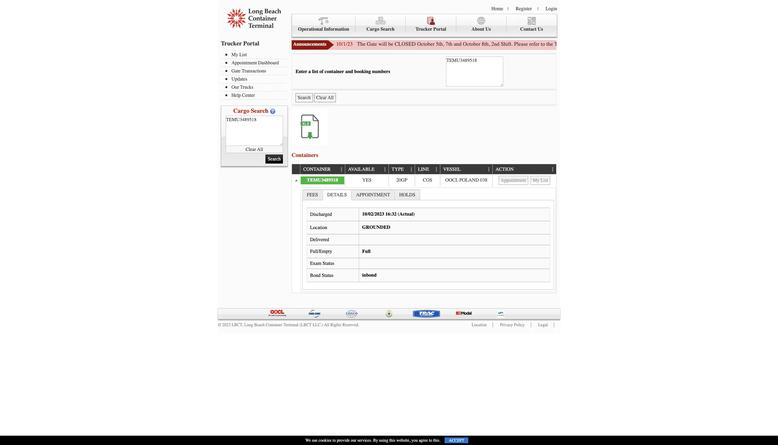 Task type: describe. For each thing, give the bounding box(es) containing it.
clear all button
[[226, 146, 283, 153]]

you
[[412, 439, 418, 444]]

1 vertical spatial trucker portal
[[221, 40, 260, 47]]

temu3489518 cell
[[300, 175, 345, 187]]

rights
[[331, 323, 342, 328]]

10/02/2023 16:32 (actual)
[[363, 212, 415, 217]]

1 horizontal spatial and
[[454, 41, 462, 47]]

search inside cargo search link
[[381, 27, 395, 32]]

edit column settings image for action
[[551, 167, 556, 172]]

2 october from the left
[[463, 41, 481, 47]]

our trucks link
[[226, 85, 287, 90]]

edit column settings image for container
[[340, 167, 344, 172]]

about us
[[472, 27, 491, 32]]

appointment dashboard link
[[226, 60, 287, 66]]

trucker portal link
[[406, 16, 457, 33]]

vessel link
[[444, 165, 464, 174]]

available link
[[349, 165, 378, 174]]

10/02/2023
[[363, 212, 385, 217]]

appointment
[[356, 192, 391, 198]]

hours
[[581, 41, 594, 47]]

container column header
[[300, 165, 345, 175]]

by
[[374, 439, 378, 444]]

container link
[[304, 165, 334, 174]]

about us link
[[457, 16, 507, 33]]

contact us
[[521, 27, 544, 32]]

appointment tab
[[352, 190, 395, 200]]

register
[[516, 6, 532, 11]]

grounded
[[363, 225, 391, 230]]

line
[[419, 167, 430, 172]]

1 vertical spatial cargo
[[234, 108, 250, 115]]

tree grid containing container
[[292, 165, 557, 294]]

1 vertical spatial all
[[324, 323, 330, 328]]

transactions
[[242, 68, 266, 74]]

my list link
[[226, 52, 287, 58]]

1 horizontal spatial cargo
[[367, 27, 380, 32]]

available column header
[[345, 165, 389, 175]]

fees
[[307, 192, 318, 198]]

legal
[[539, 323, 548, 328]]

privacy policy
[[501, 323, 525, 328]]

1 horizontal spatial to
[[429, 439, 433, 444]]

details
[[651, 41, 666, 47]]

oocl
[[446, 178, 459, 183]]

©
[[218, 323, 221, 328]]

1 vertical spatial cargo search
[[234, 108, 269, 115]]

us for about us
[[486, 27, 491, 32]]

the
[[357, 41, 366, 47]]

clear
[[246, 147, 256, 152]]

closed
[[395, 41, 416, 47]]

llc.)
[[313, 323, 323, 328]]

bond
[[310, 273, 321, 279]]

shift.
[[501, 41, 513, 47]]

2 for from the left
[[667, 41, 673, 47]]

this.
[[434, 439, 441, 444]]

login
[[546, 6, 558, 11]]

page
[[606, 41, 616, 47]]

10/1/23
[[337, 41, 353, 47]]

further
[[625, 41, 640, 47]]

7th
[[446, 41, 453, 47]]

all inside button
[[257, 147, 263, 152]]

legal link
[[539, 323, 548, 328]]

0 horizontal spatial and
[[346, 69, 353, 74]]

using
[[380, 439, 389, 444]]

trucks
[[240, 85, 254, 90]]

full/empty
[[310, 249, 332, 255]]

contact
[[521, 27, 537, 32]]

privacy
[[501, 323, 514, 328]]

announcements
[[293, 42, 327, 47]]

refer
[[530, 41, 540, 47]]

gate
[[641, 41, 650, 47]]

portal inside menu bar
[[434, 27, 447, 32]]

help center link
[[226, 93, 287, 98]]

agree
[[419, 439, 428, 444]]

list
[[240, 52, 247, 58]]

row containing container
[[292, 165, 557, 175]]

our
[[232, 85, 239, 90]]

container
[[304, 167, 331, 172]]

booking
[[355, 69, 371, 74]]

vessel column header
[[440, 165, 493, 175]]

help
[[232, 93, 241, 98]]

web
[[595, 41, 604, 47]]

cos cell
[[415, 175, 440, 187]]

holds tab
[[395, 190, 420, 200]]

terminal
[[284, 323, 299, 328]]

login link
[[546, 6, 558, 11]]

accept button
[[445, 438, 469, 444]]

10/1/23 the gate will be closed october 5th, 7th and october 8th, 2nd shift. please refer to the truck gate hours web page for further gate details for the week.
[[337, 41, 695, 47]]

bond status
[[310, 273, 334, 279]]

full
[[363, 249, 371, 254]]

Enter container numbers and/ or booking numbers. Press ESC to reset input box text field
[[447, 57, 504, 87]]

updates link
[[226, 77, 287, 82]]

20gp cell
[[389, 175, 415, 187]]

2 horizontal spatial gate
[[569, 41, 579, 47]]

provide
[[337, 439, 350, 444]]

type column header
[[389, 165, 415, 175]]

home link
[[492, 6, 504, 11]]

dashboard
[[258, 60, 279, 66]]

0 horizontal spatial search
[[251, 108, 269, 115]]



Task type: locate. For each thing, give the bounding box(es) containing it.
us right contact
[[538, 27, 544, 32]]

for right page
[[617, 41, 624, 47]]

line column header
[[415, 165, 440, 175]]

beach
[[254, 323, 265, 328]]

edit column settings image inside line column header
[[435, 167, 440, 172]]

1 vertical spatial and
[[346, 69, 353, 74]]

location left privacy
[[472, 323, 487, 328]]

details tab
[[323, 190, 352, 201]]

enter
[[296, 69, 308, 74]]

portal up 5th,
[[434, 27, 447, 32]]

1 horizontal spatial trucker portal
[[416, 27, 447, 32]]

0 horizontal spatial trucker portal
[[221, 40, 260, 47]]

row down line
[[292, 175, 557, 187]]

None button
[[314, 93, 336, 102], [499, 176, 529, 185], [531, 176, 551, 185], [314, 93, 336, 102], [499, 176, 529, 185], [531, 176, 551, 185]]

portal
[[434, 27, 447, 32], [244, 40, 260, 47]]

tab list containing fees
[[301, 188, 556, 292]]

0 horizontal spatial location
[[310, 225, 328, 231]]

location link
[[472, 323, 487, 328]]

trucker portal up 5th,
[[416, 27, 447, 32]]

0 horizontal spatial for
[[617, 41, 624, 47]]

menu bar containing operational information
[[292, 14, 558, 37]]

© 2023 lbct, long beach container terminal (lbct llc.) all rights reserved.
[[218, 323, 360, 328]]

row
[[292, 165, 557, 175], [292, 175, 557, 187]]

edit column settings image for type
[[410, 167, 414, 172]]

list
[[312, 69, 319, 74]]

0 vertical spatial trucker portal
[[416, 27, 447, 32]]

0 horizontal spatial to
[[333, 439, 336, 444]]

us
[[486, 27, 491, 32], [538, 27, 544, 32]]

truck
[[555, 41, 568, 47]]

my list appointment dashboard gate transactions updates our trucks help center
[[232, 52, 279, 98]]

1 edit column settings image from the left
[[340, 167, 344, 172]]

1 vertical spatial trucker
[[221, 40, 242, 47]]

week.
[[683, 41, 695, 47]]

location inside tab list
[[310, 225, 328, 231]]

all right llc.)
[[324, 323, 330, 328]]

appointment
[[232, 60, 257, 66]]

contact us link
[[507, 16, 557, 33]]

0 horizontal spatial edit column settings image
[[340, 167, 344, 172]]

Enter container numbers and/ or booking numbers.  text field
[[226, 116, 283, 146]]

0 vertical spatial cargo
[[367, 27, 380, 32]]

numbers
[[372, 69, 391, 74]]

0 horizontal spatial portal
[[244, 40, 260, 47]]

edit column settings image left line
[[410, 167, 414, 172]]

tree grid
[[292, 165, 557, 294]]

cookies
[[319, 439, 332, 444]]

status for bond status
[[322, 273, 334, 279]]

0 horizontal spatial the
[[547, 41, 554, 47]]

temu3489518
[[307, 178, 339, 183]]

and left booking
[[346, 69, 353, 74]]

gate transactions link
[[226, 68, 287, 74]]

5th,
[[436, 41, 445, 47]]

gate right "the"
[[367, 41, 377, 47]]

2 horizontal spatial edit column settings image
[[551, 167, 556, 172]]

cell
[[493, 175, 557, 187]]

0 horizontal spatial edit column settings image
[[383, 167, 388, 172]]

0 horizontal spatial cargo
[[234, 108, 250, 115]]

oocl poland 038 cell
[[440, 175, 493, 187]]

1 horizontal spatial trucker
[[416, 27, 433, 32]]

0 horizontal spatial trucker
[[221, 40, 242, 47]]

location
[[310, 225, 328, 231], [472, 323, 487, 328]]

0 vertical spatial trucker
[[416, 27, 433, 32]]

1 horizontal spatial edit column settings image
[[410, 167, 414, 172]]

gate right the truck
[[569, 41, 579, 47]]

edit column settings image left type
[[383, 167, 388, 172]]

1 horizontal spatial all
[[324, 323, 330, 328]]

the
[[547, 41, 554, 47], [675, 41, 681, 47]]

to right refer
[[541, 41, 546, 47]]

trucker portal up list
[[221, 40, 260, 47]]

(lbct
[[300, 323, 312, 328]]

None submit
[[296, 93, 313, 102], [266, 155, 283, 164], [296, 93, 313, 102], [266, 155, 283, 164]]

inbond
[[363, 273, 377, 278]]

poland
[[460, 178, 479, 183]]

search down help center link
[[251, 108, 269, 115]]

2 edit column settings image from the left
[[487, 167, 492, 172]]

2 us from the left
[[538, 27, 544, 32]]

0 vertical spatial all
[[257, 147, 263, 152]]

1 row from the top
[[292, 165, 557, 175]]

fees tab
[[302, 190, 323, 200]]

1 horizontal spatial portal
[[434, 27, 447, 32]]

0 vertical spatial search
[[381, 27, 395, 32]]

1 horizontal spatial gate
[[367, 41, 377, 47]]

0 horizontal spatial gate
[[232, 68, 241, 74]]

row containing temu3489518
[[292, 175, 557, 187]]

edit column settings image
[[340, 167, 344, 172], [487, 167, 492, 172], [551, 167, 556, 172]]

1 edit column settings image from the left
[[383, 167, 388, 172]]

use
[[312, 439, 318, 444]]

row group containing temu3489518
[[292, 175, 557, 294]]

1 vertical spatial status
[[322, 273, 334, 279]]

type link
[[392, 165, 407, 174]]

us right about
[[486, 27, 491, 32]]

cargo search inside cargo search link
[[367, 27, 395, 32]]

to right cookies
[[333, 439, 336, 444]]

for right 'details'
[[667, 41, 673, 47]]

trucker up closed at the top of page
[[416, 27, 433, 32]]

container
[[325, 69, 345, 74]]

gate up updates
[[232, 68, 241, 74]]

0 vertical spatial portal
[[434, 27, 447, 32]]

and right '7th'
[[454, 41, 462, 47]]

0 horizontal spatial us
[[486, 27, 491, 32]]

october left 5th,
[[418, 41, 435, 47]]

edit column settings image for available
[[383, 167, 388, 172]]

action column header
[[493, 165, 557, 175]]

updates
[[232, 77, 248, 82]]

status right bond
[[322, 273, 334, 279]]

search
[[381, 27, 395, 32], [251, 108, 269, 115]]

about
[[472, 27, 485, 32]]

yes
[[363, 178, 372, 183]]

information
[[324, 27, 350, 32]]

policy
[[515, 323, 525, 328]]

8th,
[[482, 41, 491, 47]]

2 row from the top
[[292, 175, 557, 187]]

operational
[[298, 27, 323, 32]]

edit column settings image right the line link
[[435, 167, 440, 172]]

2 the from the left
[[675, 41, 681, 47]]

0 horizontal spatial cargo search
[[234, 108, 269, 115]]

3 edit column settings image from the left
[[435, 167, 440, 172]]

16:32
[[386, 212, 397, 217]]

1 the from the left
[[547, 41, 554, 47]]

cargo
[[367, 27, 380, 32], [234, 108, 250, 115]]

0 vertical spatial status
[[323, 261, 335, 267]]

cargo search link
[[356, 16, 406, 33]]

1 horizontal spatial menu bar
[[292, 14, 558, 37]]

search up be
[[381, 27, 395, 32]]

trucker up my
[[221, 40, 242, 47]]

our
[[351, 439, 357, 444]]

action link
[[496, 165, 517, 174]]

1 vertical spatial menu bar
[[221, 52, 290, 100]]

1 for from the left
[[617, 41, 624, 47]]

holds
[[400, 192, 416, 198]]

us for contact us
[[538, 27, 544, 32]]

tab list
[[301, 188, 556, 292]]

0 vertical spatial cargo search
[[367, 27, 395, 32]]

services.
[[358, 439, 372, 444]]

2023
[[222, 323, 231, 328]]

edit column settings image inside 'vessel' column header
[[487, 167, 492, 172]]

lbct,
[[232, 323, 243, 328]]

1 us from the left
[[486, 27, 491, 32]]

portal up my list link
[[244, 40, 260, 47]]

yes cell
[[345, 175, 389, 187]]

available
[[349, 167, 375, 172]]

container
[[266, 323, 283, 328]]

0 vertical spatial location
[[310, 225, 328, 231]]

2 horizontal spatial edit column settings image
[[435, 167, 440, 172]]

my
[[232, 52, 238, 58]]

privacy policy link
[[501, 323, 525, 328]]

(actual)
[[398, 212, 415, 217]]

edit column settings image inside container column header
[[340, 167, 344, 172]]

cargo search down "center"
[[234, 108, 269, 115]]

1 horizontal spatial location
[[472, 323, 487, 328]]

edit column settings image inside action 'column header'
[[551, 167, 556, 172]]

0 vertical spatial and
[[454, 41, 462, 47]]

status for exam status
[[323, 261, 335, 267]]

discharged
[[310, 212, 332, 218]]

vessel
[[444, 167, 461, 172]]

row up cos
[[292, 165, 557, 175]]

2 edit column settings image from the left
[[410, 167, 414, 172]]

1 vertical spatial location
[[472, 323, 487, 328]]

edit column settings image inside available column header
[[383, 167, 388, 172]]

to left this.
[[429, 439, 433, 444]]

the left week.
[[675, 41, 681, 47]]

to
[[541, 41, 546, 47], [333, 439, 336, 444], [429, 439, 433, 444]]

gate inside my list appointment dashboard gate transactions updates our trucks help center
[[232, 68, 241, 74]]

0 horizontal spatial |
[[508, 6, 509, 11]]

1 horizontal spatial cargo search
[[367, 27, 395, 32]]

cargo search
[[367, 27, 395, 32], [234, 108, 269, 115]]

edit column settings image for vessel
[[487, 167, 492, 172]]

type
[[392, 167, 404, 172]]

october
[[418, 41, 435, 47], [463, 41, 481, 47]]

0 horizontal spatial october
[[418, 41, 435, 47]]

cargo up will
[[367, 27, 380, 32]]

1 | from the left
[[508, 6, 509, 11]]

long
[[244, 323, 253, 328]]

1 horizontal spatial october
[[463, 41, 481, 47]]

1 horizontal spatial edit column settings image
[[487, 167, 492, 172]]

edit column settings image
[[383, 167, 388, 172], [410, 167, 414, 172], [435, 167, 440, 172]]

register link
[[516, 6, 532, 11]]

0 vertical spatial menu bar
[[292, 14, 558, 37]]

edit column settings image inside type column header
[[410, 167, 414, 172]]

all right clear
[[257, 147, 263, 152]]

center
[[242, 93, 255, 98]]

the left the truck
[[547, 41, 554, 47]]

for
[[617, 41, 624, 47], [667, 41, 673, 47]]

1 vertical spatial portal
[[244, 40, 260, 47]]

this
[[390, 439, 396, 444]]

cargo down help
[[234, 108, 250, 115]]

2 horizontal spatial to
[[541, 41, 546, 47]]

0 horizontal spatial all
[[257, 147, 263, 152]]

menu bar containing my list
[[221, 52, 290, 100]]

be
[[389, 41, 394, 47]]

exam status
[[310, 261, 335, 267]]

home
[[492, 6, 504, 11]]

location up delivered
[[310, 225, 328, 231]]

edit column settings image for line
[[435, 167, 440, 172]]

1 october from the left
[[418, 41, 435, 47]]

2 | from the left
[[538, 6, 539, 11]]

| left login
[[538, 6, 539, 11]]

2nd
[[492, 41, 500, 47]]

038
[[481, 178, 488, 183]]

status right exam
[[323, 261, 335, 267]]

row group
[[292, 175, 557, 294]]

enter a list of container and booking numbers
[[296, 69, 391, 74]]

3 edit column settings image from the left
[[551, 167, 556, 172]]

cargo search up will
[[367, 27, 395, 32]]

0 horizontal spatial menu bar
[[221, 52, 290, 100]]

1 horizontal spatial search
[[381, 27, 395, 32]]

exam
[[310, 261, 322, 267]]

will
[[379, 41, 387, 47]]

1 horizontal spatial us
[[538, 27, 544, 32]]

1 horizontal spatial |
[[538, 6, 539, 11]]

|
[[508, 6, 509, 11], [538, 6, 539, 11]]

1 horizontal spatial the
[[675, 41, 681, 47]]

1 horizontal spatial for
[[667, 41, 673, 47]]

menu bar
[[292, 14, 558, 37], [221, 52, 290, 100]]

| right home
[[508, 6, 509, 11]]

october left '8th,' in the right of the page
[[463, 41, 481, 47]]

1 vertical spatial search
[[251, 108, 269, 115]]



Task type: vqa. For each thing, say whether or not it's contained in the screenshot.
TWIC inside the TWIC Updates Download Transportation Worker Identification Credential (TWIC) Program Updates. You will be required to have Adobe Acrobat reader to view PDF files.​
no



